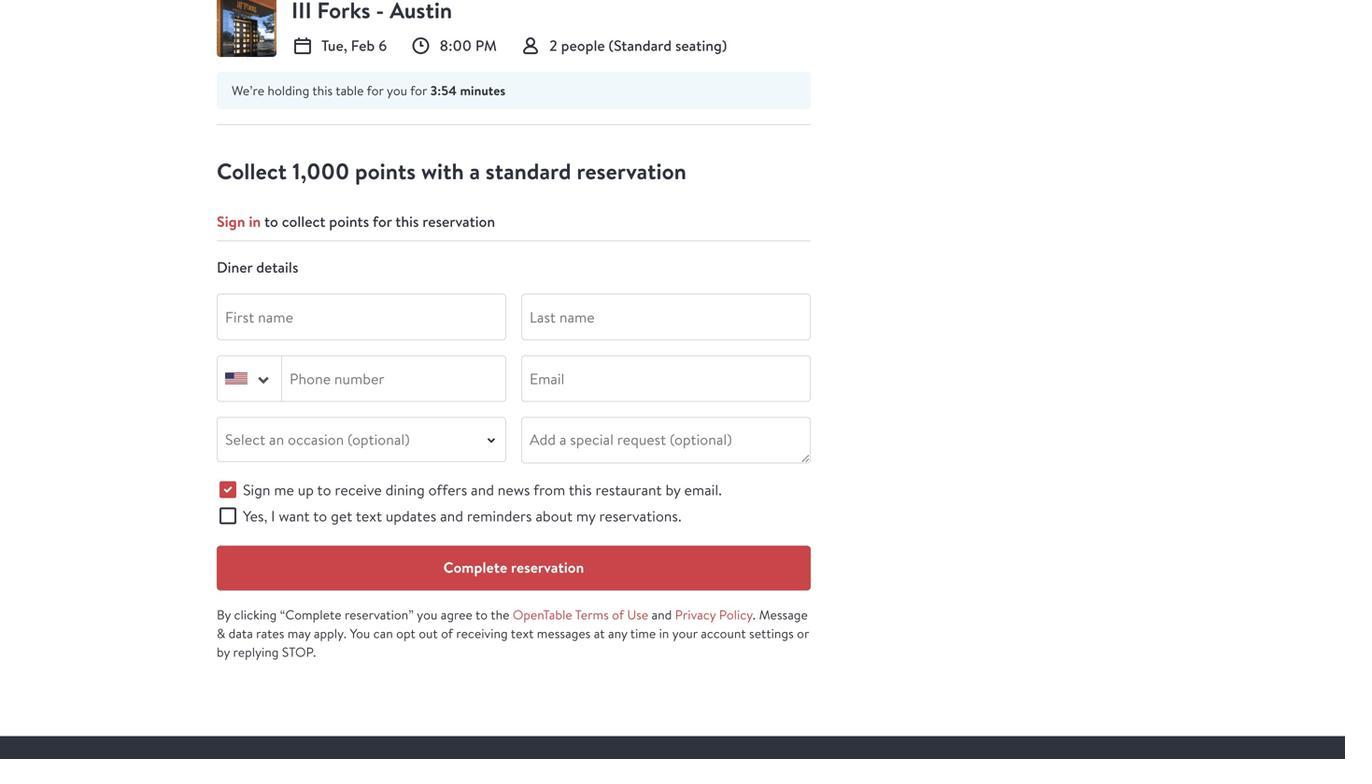 Task type: describe. For each thing, give the bounding box(es) containing it.
use
[[627, 606, 649, 624]]

apply.
[[314, 625, 347, 642]]

time
[[630, 625, 656, 642]]

seating)
[[675, 36, 727, 56]]

Email email field
[[522, 356, 810, 401]]

people
[[561, 36, 605, 56]]

reminders
[[467, 506, 532, 526]]

account
[[701, 625, 746, 642]]

1 vertical spatial you
[[417, 606, 438, 624]]

Last name text field
[[522, 295, 810, 340]]

opentable terms of use link
[[513, 606, 649, 624]]

pm
[[475, 36, 497, 56]]

sign for sign me up to receive dining offers and news from this restaurant by email.
[[243, 480, 270, 500]]

complete
[[443, 558, 507, 578]]

sign in to collect points for this reservation
[[217, 212, 495, 232]]

yes, i want to get text updates and reminders about my reservations.
[[243, 506, 682, 526]]

0 vertical spatial reservation
[[577, 156, 687, 187]]

0 horizontal spatial in
[[249, 212, 261, 232]]

diner details
[[217, 257, 298, 277]]

get
[[331, 506, 353, 526]]

can
[[373, 625, 393, 642]]

0 vertical spatial of
[[612, 606, 624, 624]]

privacy
[[675, 606, 716, 624]]

in inside . message & data rates may apply. you can opt out of receiving text messages at any time in your account settings or by replying stop.
[[659, 625, 669, 642]]

1 vertical spatial reservation
[[423, 212, 495, 232]]

2 horizontal spatial and
[[652, 606, 672, 624]]

i
[[271, 506, 275, 526]]

a
[[470, 156, 480, 187]]

with
[[421, 156, 464, 187]]

your
[[672, 625, 698, 642]]

the
[[491, 606, 510, 624]]

by
[[217, 606, 231, 624]]

1 horizontal spatial this
[[395, 212, 419, 232]]

First name text field
[[218, 295, 505, 340]]

table
[[336, 82, 364, 99]]

feb
[[351, 36, 375, 56]]

0 vertical spatial text
[[356, 506, 382, 526]]

we're holding this table for you for 3:54 minutes
[[232, 82, 506, 100]]

this inside the we're holding this table for you for 3:54 minutes
[[312, 82, 333, 99]]

offers
[[428, 480, 467, 500]]

6
[[379, 36, 387, 56]]

to left get
[[313, 506, 327, 526]]

replying
[[233, 644, 279, 661]]

about
[[536, 506, 573, 526]]

1,000
[[292, 156, 350, 187]]

8:00 pm
[[440, 36, 497, 56]]

you
[[350, 625, 370, 642]]

"complete
[[280, 606, 342, 624]]

3:54
[[430, 82, 457, 100]]

to left the
[[476, 606, 488, 624]]

2 people (standard seating)
[[549, 36, 727, 56]]

.
[[753, 606, 756, 624]]

. message & data rates may apply. you can opt out of receiving text messages at any time in your account settings or by replying stop.
[[217, 606, 809, 661]]

data
[[229, 625, 253, 642]]

messages
[[537, 625, 591, 642]]

my
[[576, 506, 596, 526]]

clicking
[[234, 606, 277, 624]]

by inside . message & data rates may apply. you can opt out of receiving text messages at any time in your account settings or by replying stop.
[[217, 644, 230, 661]]



Task type: locate. For each thing, give the bounding box(es) containing it.
0 vertical spatial by
[[666, 480, 681, 500]]

from
[[534, 480, 566, 500]]

of inside . message & data rates may apply. you can opt out of receiving text messages at any time in your account settings or by replying stop.
[[441, 625, 453, 642]]

points
[[355, 156, 416, 187], [329, 212, 369, 232]]

sign for sign in to collect points for this reservation
[[217, 212, 245, 232]]

at
[[594, 625, 605, 642]]

sign up diner
[[217, 212, 245, 232]]

0 horizontal spatial this
[[312, 82, 333, 99]]

receive
[[335, 480, 382, 500]]

0 vertical spatial sign
[[217, 212, 245, 232]]

for
[[367, 82, 384, 99], [410, 82, 427, 99], [373, 212, 392, 232]]

agree
[[441, 606, 473, 624]]

up
[[298, 480, 314, 500]]

restaurant
[[596, 480, 662, 500]]

points right collect
[[329, 212, 369, 232]]

me
[[274, 480, 294, 500]]

by left email. at the right of page
[[666, 480, 681, 500]]

reservation
[[577, 156, 687, 187], [423, 212, 495, 232], [511, 558, 584, 578]]

complete reservation button
[[217, 546, 811, 591]]

standard
[[486, 156, 571, 187]]

0 vertical spatial in
[[249, 212, 261, 232]]

updates
[[386, 506, 437, 526]]

1 horizontal spatial in
[[659, 625, 669, 642]]

(standard
[[609, 36, 672, 56]]

sign me up to receive dining offers and news from this restaurant by email.
[[243, 480, 722, 500]]

text down opentable
[[511, 625, 534, 642]]

in
[[249, 212, 261, 232], [659, 625, 669, 642]]

and right the use at left bottom
[[652, 606, 672, 624]]

yes,
[[243, 506, 268, 526]]

collect 1,000 points with a standard reservation
[[217, 156, 687, 187]]

8:00
[[440, 36, 472, 56]]

and for news
[[471, 480, 494, 500]]

this up my
[[569, 480, 592, 500]]

sign up yes,
[[243, 480, 270, 500]]

tue,
[[321, 36, 347, 56]]

collect
[[282, 212, 326, 232]]

to left collect
[[264, 212, 278, 232]]

0 horizontal spatial and
[[440, 506, 463, 526]]

minutes
[[460, 82, 506, 100]]

Add a special request (optional) text field
[[522, 418, 810, 463]]

for left 3:54
[[410, 82, 427, 99]]

collect
[[217, 156, 287, 187]]

1 horizontal spatial and
[[471, 480, 494, 500]]

of up any
[[612, 606, 624, 624]]

1 vertical spatial this
[[395, 212, 419, 232]]

1 vertical spatial text
[[511, 625, 534, 642]]

this down the collect 1,000 points with a standard reservation
[[395, 212, 419, 232]]

text right get
[[356, 506, 382, 526]]

opt
[[396, 625, 416, 642]]

1 vertical spatial of
[[441, 625, 453, 642]]

1 vertical spatial and
[[440, 506, 463, 526]]

and up reminders
[[471, 480, 494, 500]]

1 vertical spatial points
[[329, 212, 369, 232]]

in left your
[[659, 625, 669, 642]]

out
[[419, 625, 438, 642]]

reservations.
[[599, 506, 682, 526]]

text inside . message & data rates may apply. you can opt out of receiving text messages at any time in your account settings or by replying stop.
[[511, 625, 534, 642]]

by clicking "complete reservation" you agree to the opentable terms of use and privacy policy
[[217, 606, 753, 624]]

for right table
[[367, 82, 384, 99]]

this
[[312, 82, 333, 99], [395, 212, 419, 232], [569, 480, 592, 500]]

2
[[549, 36, 558, 56]]

points left 'with'
[[355, 156, 416, 187]]

tue, feb 6
[[321, 36, 387, 56]]

news
[[498, 480, 530, 500]]

any
[[608, 625, 628, 642]]

to right the up
[[317, 480, 331, 500]]

sign in button
[[217, 212, 261, 232]]

complete reservation
[[443, 558, 584, 578]]

1 horizontal spatial of
[[612, 606, 624, 624]]

by
[[666, 480, 681, 500], [217, 644, 230, 661]]

2 vertical spatial this
[[569, 480, 592, 500]]

holding
[[268, 82, 309, 99]]

2 vertical spatial reservation
[[511, 558, 584, 578]]

this left table
[[312, 82, 333, 99]]

0 horizontal spatial of
[[441, 625, 453, 642]]

1 vertical spatial in
[[659, 625, 669, 642]]

of
[[612, 606, 624, 624], [441, 625, 453, 642]]

1 horizontal spatial you
[[417, 606, 438, 624]]

we're
[[232, 82, 264, 99]]

message
[[759, 606, 808, 624]]

receiving
[[456, 625, 508, 642]]

0 vertical spatial points
[[355, 156, 416, 187]]

you left 3:54
[[387, 82, 407, 99]]

0 vertical spatial you
[[387, 82, 407, 99]]

may
[[288, 625, 311, 642]]

0 vertical spatial this
[[312, 82, 333, 99]]

you up out
[[417, 606, 438, 624]]

text
[[356, 506, 382, 526], [511, 625, 534, 642]]

settings
[[749, 625, 794, 642]]

want
[[279, 506, 310, 526]]

and down offers
[[440, 506, 463, 526]]

reservation"
[[345, 606, 414, 624]]

terms
[[575, 606, 609, 624]]

1 vertical spatial sign
[[243, 480, 270, 500]]

2 vertical spatial and
[[652, 606, 672, 624]]

rates
[[256, 625, 284, 642]]

Phone number telephone field
[[282, 356, 505, 401]]

by down &
[[217, 644, 230, 661]]

of right out
[[441, 625, 453, 642]]

in up diner details
[[249, 212, 261, 232]]

&
[[217, 625, 225, 642]]

or
[[797, 625, 809, 642]]

you inside the we're holding this table for you for 3:54 minutes
[[387, 82, 407, 99]]

1 horizontal spatial by
[[666, 480, 681, 500]]

0 horizontal spatial by
[[217, 644, 230, 661]]

reservation inside button
[[511, 558, 584, 578]]

0 horizontal spatial text
[[356, 506, 382, 526]]

you
[[387, 82, 407, 99], [417, 606, 438, 624]]

and
[[471, 480, 494, 500], [440, 506, 463, 526], [652, 606, 672, 624]]

1 horizontal spatial text
[[511, 625, 534, 642]]

privacy policy link
[[675, 606, 753, 624]]

and for reminders
[[440, 506, 463, 526]]

sign
[[217, 212, 245, 232], [243, 480, 270, 500]]

0 vertical spatial and
[[471, 480, 494, 500]]

diner
[[217, 257, 253, 277]]

details
[[256, 257, 298, 277]]

email.
[[684, 480, 722, 500]]

0 horizontal spatial you
[[387, 82, 407, 99]]

opentable
[[513, 606, 573, 624]]

2 horizontal spatial this
[[569, 480, 592, 500]]

1 vertical spatial by
[[217, 644, 230, 661]]

policy
[[719, 606, 753, 624]]

stop.
[[282, 644, 316, 661]]

to
[[264, 212, 278, 232], [317, 480, 331, 500], [313, 506, 327, 526], [476, 606, 488, 624]]

dining
[[386, 480, 425, 500]]

for right collect
[[373, 212, 392, 232]]



Task type: vqa. For each thing, say whether or not it's contained in the screenshot.
top 8
no



